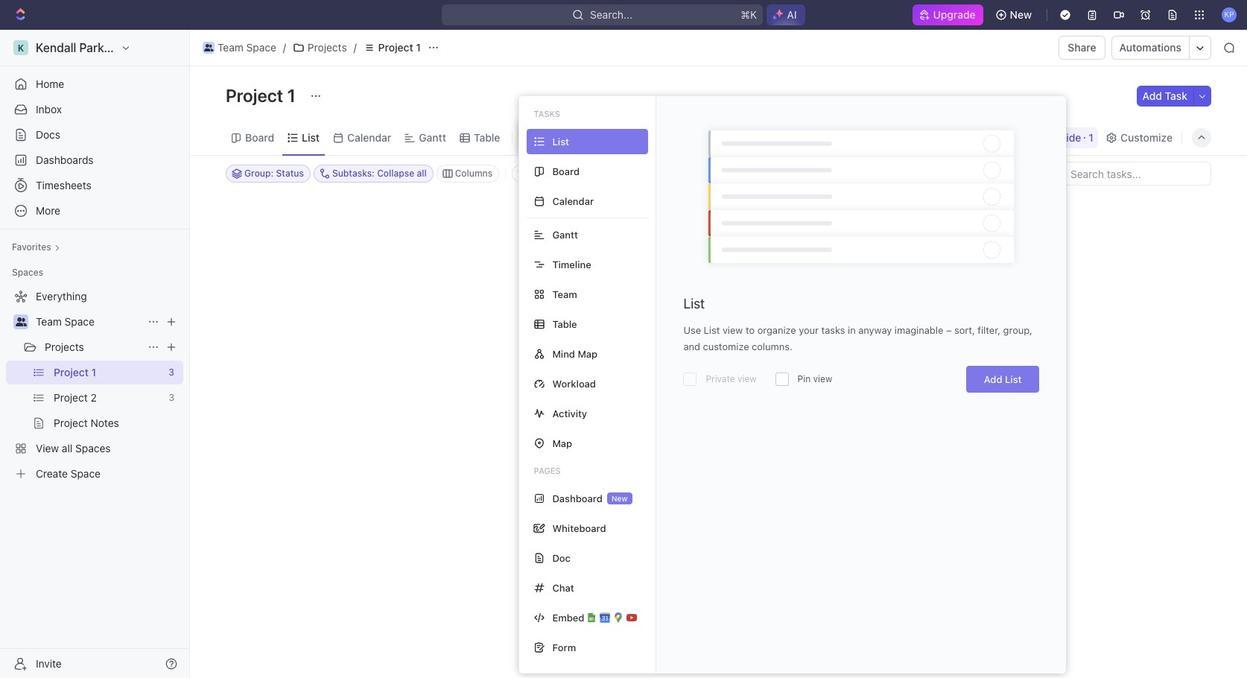 Task type: locate. For each thing, give the bounding box(es) containing it.
calendar up timeline
[[553, 195, 594, 207]]

1 horizontal spatial gantt
[[553, 228, 578, 240]]

1 horizontal spatial team space
[[218, 41, 276, 54]]

view up the customize
[[723, 324, 743, 336]]

customize button
[[1101, 127, 1178, 148]]

new right dashboard
[[612, 494, 628, 503]]

add for add task
[[1143, 89, 1163, 102]]

0 horizontal spatial team space
[[36, 315, 95, 328]]

projects link
[[289, 39, 351, 57], [45, 335, 142, 359]]

1 vertical spatial team space link
[[36, 310, 142, 334]]

0 horizontal spatial board
[[245, 131, 274, 143]]

timeline
[[553, 258, 592, 270]]

1 horizontal spatial new
[[1010, 8, 1032, 21]]

1 horizontal spatial table
[[553, 318, 577, 330]]

projects inside tree
[[45, 341, 84, 353]]

1 vertical spatial hide
[[806, 168, 826, 179]]

1 vertical spatial projects
[[45, 341, 84, 353]]

view
[[723, 324, 743, 336], [738, 373, 757, 384], [813, 373, 833, 384]]

all
[[664, 391, 676, 404]]

doc
[[553, 552, 571, 564]]

0 horizontal spatial team space link
[[36, 310, 142, 334]]

table right gantt link
[[474, 131, 500, 143]]

form
[[553, 641, 576, 653]]

0 vertical spatial gantt
[[419, 131, 446, 143]]

0 vertical spatial add
[[1143, 89, 1163, 102]]

team inside tree
[[36, 315, 62, 328]]

2 vertical spatial team
[[36, 315, 62, 328]]

0 vertical spatial space
[[246, 41, 276, 54]]

hide inside hide button
[[806, 168, 826, 179]]

tasks
[[822, 324, 845, 336], [710, 364, 743, 379]]

0 horizontal spatial space
[[65, 315, 95, 328]]

upgrade
[[933, 8, 976, 21]]

tasks,
[[680, 391, 711, 404]]

calendar right list link
[[347, 131, 392, 143]]

list right the board link
[[302, 131, 320, 143]]

1 horizontal spatial space
[[246, 41, 276, 54]]

team space
[[218, 41, 276, 54], [36, 315, 95, 328]]

0 horizontal spatial team
[[36, 315, 62, 328]]

new right the upgrade in the right top of the page
[[1010, 8, 1032, 21]]

gantt up timeline
[[553, 228, 578, 240]]

calendar
[[347, 131, 392, 143], [553, 195, 594, 207]]

don't
[[618, 364, 650, 379]]

pin view
[[798, 373, 833, 384]]

1 horizontal spatial map
[[578, 348, 598, 360]]

0 vertical spatial user group image
[[204, 44, 213, 51]]

you
[[591, 364, 614, 379]]

space
[[246, 41, 276, 54], [65, 315, 95, 328]]

0 horizontal spatial add
[[984, 373, 1003, 385]]

tasks left in
[[822, 324, 845, 336]]

use list view to organize your tasks in anyway imaginable – sort, filter, group, and customize columns.
[[684, 324, 1033, 352]]

0 vertical spatial team
[[218, 41, 244, 54]]

search...
[[590, 8, 633, 21]]

0 horizontal spatial gantt
[[419, 131, 446, 143]]

map up you
[[578, 348, 598, 360]]

1 vertical spatial project
[[226, 85, 283, 106]]

hide 1
[[1059, 131, 1094, 143]]

1 vertical spatial add
[[984, 373, 1003, 385]]

map down activity
[[553, 437, 572, 449]]

search button
[[980, 127, 1038, 148]]

search
[[999, 131, 1034, 143]]

add left task
[[1143, 89, 1163, 102]]

team space link
[[199, 39, 280, 57], [36, 310, 142, 334]]

0 horizontal spatial table
[[474, 131, 500, 143]]

1 horizontal spatial hide
[[1059, 131, 1082, 143]]

to
[[746, 324, 755, 336], [804, 364, 817, 379]]

hide for hide 1
[[1059, 131, 1082, 143]]

/
[[283, 41, 286, 54], [354, 41, 357, 54]]

1 horizontal spatial user group image
[[204, 44, 213, 51]]

1 vertical spatial gantt
[[553, 228, 578, 240]]

1 vertical spatial project 1
[[226, 85, 300, 106]]

board left list link
[[245, 131, 274, 143]]

1 vertical spatial user group image
[[15, 317, 26, 326]]

in
[[848, 324, 856, 336]]

have
[[653, 364, 682, 379]]

new
[[1010, 8, 1032, 21], [612, 494, 628, 503]]

mind
[[553, 348, 575, 360]]

0 vertical spatial table
[[474, 131, 500, 143]]

list right use
[[704, 324, 720, 336]]

docs link
[[6, 123, 183, 147]]

dashboards
[[36, 154, 94, 166]]

embed
[[553, 611, 585, 623]]

hide for hide
[[806, 168, 826, 179]]

table
[[474, 131, 500, 143], [553, 318, 577, 330]]

new inside button
[[1010, 8, 1032, 21]]

project
[[378, 41, 413, 54], [226, 85, 283, 106]]

team space inside sidebar navigation
[[36, 315, 95, 328]]

tasks
[[534, 109, 560, 118]]

spaces
[[12, 267, 43, 278]]

add task button
[[1137, 86, 1194, 107]]

gantt left table link
[[419, 131, 446, 143]]

automations button
[[1112, 37, 1189, 59]]

2 horizontal spatial 1
[[1089, 131, 1094, 143]]

1 horizontal spatial project
[[378, 41, 413, 54]]

0 vertical spatial project 1
[[378, 41, 421, 54]]

1 horizontal spatial projects link
[[289, 39, 351, 57]]

tree
[[6, 285, 183, 486]]

share
[[1068, 41, 1097, 54]]

1 vertical spatial team space
[[36, 315, 95, 328]]

board
[[245, 131, 274, 143], [553, 165, 580, 177]]

board down enter name... field
[[553, 165, 580, 177]]

0 horizontal spatial new
[[612, 494, 628, 503]]

1 vertical spatial map
[[553, 437, 572, 449]]

whiteboard
[[553, 522, 606, 534]]

1
[[416, 41, 421, 54], [287, 85, 296, 106], [1089, 131, 1094, 143]]

calendar inside calendar link
[[347, 131, 392, 143]]

0 vertical spatial hide
[[1059, 131, 1082, 143]]

workload
[[553, 377, 596, 389]]

add down filter,
[[984, 373, 1003, 385]]

calendar link
[[344, 127, 392, 148]]

user group image inside tree
[[15, 317, 26, 326]]

to left organize
[[746, 324, 755, 336]]

0 vertical spatial calendar
[[347, 131, 392, 143]]

1 horizontal spatial add
[[1143, 89, 1163, 102]]

1 horizontal spatial team space link
[[199, 39, 280, 57]]

chat
[[553, 582, 574, 594]]

filter,
[[978, 324, 1001, 336]]

favorites button
[[6, 238, 66, 256]]

0 horizontal spatial projects
[[45, 341, 84, 353]]

1 horizontal spatial calendar
[[553, 195, 594, 207]]

1 horizontal spatial projects
[[308, 41, 347, 54]]

1 vertical spatial tasks
[[710, 364, 743, 379]]

0 vertical spatial map
[[578, 348, 598, 360]]

0 vertical spatial team space
[[218, 41, 276, 54]]

0 vertical spatial projects link
[[289, 39, 351, 57]]

add inside button
[[1143, 89, 1163, 102]]

1 horizontal spatial /
[[354, 41, 357, 54]]

task
[[1165, 89, 1188, 102]]

2 horizontal spatial team
[[553, 288, 577, 300]]

add
[[1143, 89, 1163, 102], [984, 373, 1003, 385]]

0 horizontal spatial calendar
[[347, 131, 392, 143]]

1 vertical spatial projects link
[[45, 335, 142, 359]]

assignees button
[[635, 165, 705, 183]]

0 horizontal spatial to
[[746, 324, 755, 336]]

view right pin
[[813, 373, 833, 384]]

share button
[[1059, 36, 1106, 60]]

user group image
[[204, 44, 213, 51], [15, 317, 26, 326]]

columns.
[[752, 340, 793, 352]]

0 vertical spatial board
[[245, 131, 274, 143]]

view right private
[[738, 373, 757, 384]]

1 horizontal spatial to
[[804, 364, 817, 379]]

1 horizontal spatial team
[[218, 41, 244, 54]]

1 vertical spatial space
[[65, 315, 95, 328]]

1 vertical spatial 1
[[287, 85, 296, 106]]

gantt
[[419, 131, 446, 143], [553, 228, 578, 240]]

0 horizontal spatial /
[[283, 41, 286, 54]]

1 horizontal spatial 1
[[416, 41, 421, 54]]

timesheets link
[[6, 174, 183, 197]]

0 horizontal spatial projects link
[[45, 335, 142, 359]]

1 vertical spatial team
[[553, 288, 577, 300]]

project 1
[[378, 41, 421, 54], [226, 85, 300, 106]]

team
[[218, 41, 244, 54], [553, 288, 577, 300], [36, 315, 62, 328]]

2 vertical spatial 1
[[1089, 131, 1094, 143]]

0 vertical spatial new
[[1010, 8, 1032, 21]]

0 horizontal spatial user group image
[[15, 317, 26, 326]]

to left you.
[[804, 364, 817, 379]]

inbox link
[[6, 98, 183, 121]]

list
[[302, 131, 320, 143], [684, 296, 705, 311], [704, 324, 720, 336], [1005, 373, 1022, 385]]

hide
[[1059, 131, 1082, 143], [806, 168, 826, 179]]

tree containing team space
[[6, 285, 183, 486]]

add task
[[1143, 89, 1188, 102]]

1 vertical spatial new
[[612, 494, 628, 503]]

your
[[799, 324, 819, 336]]

tasks down the customize
[[710, 364, 743, 379]]

invite
[[36, 657, 62, 670]]

table up mind
[[553, 318, 577, 330]]

0 horizontal spatial map
[[553, 437, 572, 449]]

pin
[[798, 373, 811, 384]]

0 horizontal spatial hide
[[806, 168, 826, 179]]

1 horizontal spatial tasks
[[822, 324, 845, 336]]

map
[[578, 348, 598, 360], [553, 437, 572, 449]]

0 vertical spatial 1
[[416, 41, 421, 54]]

0 vertical spatial to
[[746, 324, 755, 336]]

1 vertical spatial board
[[553, 165, 580, 177]]

anyway
[[859, 324, 892, 336]]

0 vertical spatial tasks
[[822, 324, 845, 336]]

mind map
[[553, 348, 598, 360]]



Task type: describe. For each thing, give the bounding box(es) containing it.
view for pin
[[813, 373, 833, 384]]

0 horizontal spatial 1
[[287, 85, 296, 106]]

any
[[685, 364, 707, 379]]

list inside use list view to organize your tasks in anyway imaginable – sort, filter, group, and customize columns.
[[704, 324, 720, 336]]

–
[[946, 324, 952, 336]]

organize
[[758, 324, 796, 336]]

2 / from the left
[[354, 41, 357, 54]]

customize
[[703, 340, 749, 352]]

assignees
[[654, 168, 698, 179]]

add list
[[984, 373, 1022, 385]]

new button
[[989, 3, 1041, 27]]

1 / from the left
[[283, 41, 286, 54]]

hide button
[[800, 165, 832, 183]]

0 vertical spatial projects
[[308, 41, 347, 54]]

0 vertical spatial project
[[378, 41, 413, 54]]

activity
[[553, 407, 587, 419]]

to see all tasks,
[[626, 391, 714, 404]]

space inside sidebar navigation
[[65, 315, 95, 328]]

sort,
[[955, 324, 975, 336]]

0 horizontal spatial tasks
[[710, 364, 743, 379]]

you.
[[820, 364, 846, 379]]

0 horizontal spatial project 1
[[226, 85, 300, 106]]

1 horizontal spatial project 1
[[378, 41, 421, 54]]

dashboard
[[553, 492, 603, 504]]

table link
[[471, 127, 500, 148]]

Enter name... field
[[549, 130, 629, 144]]

1 vertical spatial to
[[804, 364, 817, 379]]

board link
[[242, 127, 274, 148]]

user group image inside team space link
[[204, 44, 213, 51]]

to inside use list view to organize your tasks in anyway imaginable – sort, filter, group, and customize columns.
[[746, 324, 755, 336]]

dashboards link
[[6, 148, 183, 172]]

assigned
[[746, 364, 801, 379]]

see
[[642, 391, 661, 404]]

customize
[[1121, 131, 1173, 143]]

tasks inside use list view to organize your tasks in anyway imaginable – sort, filter, group, and customize columns.
[[822, 324, 845, 336]]

private view
[[706, 373, 757, 384]]

0 vertical spatial team space link
[[199, 39, 280, 57]]

view inside use list view to organize your tasks in anyway imaginable – sort, filter, group, and customize columns.
[[723, 324, 743, 336]]

home link
[[6, 72, 183, 96]]

you don't have any tasks assigned to you.
[[591, 364, 846, 379]]

gantt link
[[416, 127, 446, 148]]

use
[[684, 324, 701, 336]]

home
[[36, 78, 64, 90]]

list link
[[299, 127, 320, 148]]

private
[[706, 373, 735, 384]]

inbox
[[36, 103, 62, 116]]

0 horizontal spatial project
[[226, 85, 283, 106]]

1 inside project 1 link
[[416, 41, 421, 54]]

favorites
[[12, 241, 51, 253]]

1 vertical spatial calendar
[[553, 195, 594, 207]]

upgrade link
[[913, 4, 983, 25]]

tree inside sidebar navigation
[[6, 285, 183, 486]]

docs
[[36, 128, 60, 141]]

sidebar navigation
[[0, 30, 190, 678]]

timesheets
[[36, 179, 91, 192]]

projects link inside tree
[[45, 335, 142, 359]]

list up use
[[684, 296, 705, 311]]

project 1 link
[[360, 39, 425, 57]]

automations
[[1120, 41, 1182, 54]]

imaginable
[[895, 324, 944, 336]]

and
[[684, 340, 701, 352]]

1 vertical spatial table
[[553, 318, 577, 330]]

to
[[626, 391, 639, 404]]

list down group,
[[1005, 373, 1022, 385]]

Search tasks... text field
[[1062, 162, 1211, 185]]

add for add list
[[984, 373, 1003, 385]]

group,
[[1004, 324, 1033, 336]]

1 horizontal spatial board
[[553, 165, 580, 177]]

view for private
[[738, 373, 757, 384]]

pages
[[534, 466, 561, 475]]

⌘k
[[741, 8, 757, 21]]



Task type: vqa. For each thing, say whether or not it's contained in the screenshot.
'team space' to the right
yes



